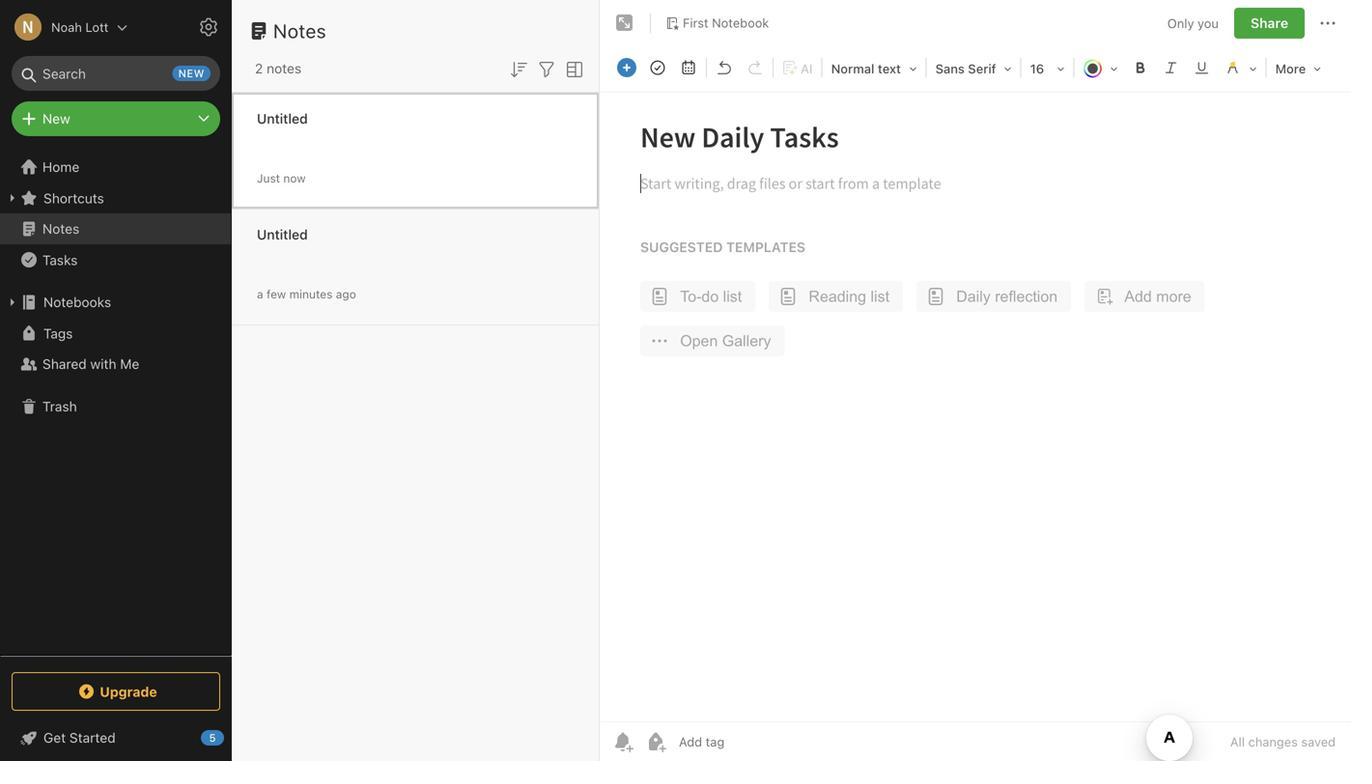 Task type: vqa. For each thing, say whether or not it's contained in the screenshot.
the Add to Shortcuts link
no



Task type: describe. For each thing, give the bounding box(es) containing it.
Insert field
[[612, 54, 641, 81]]

first
[[683, 16, 709, 30]]

More field
[[1269, 54, 1328, 82]]

text
[[878, 61, 901, 76]]

trash link
[[0, 391, 231, 422]]

new
[[42, 111, 70, 127]]

normal
[[831, 61, 875, 76]]

settings image
[[197, 15, 220, 39]]

notes link
[[0, 213, 231, 244]]

a few minutes ago
[[257, 287, 356, 301]]

normal text
[[831, 61, 901, 76]]

View options field
[[558, 56, 586, 81]]

notes inside note list element
[[273, 19, 327, 42]]

shared
[[42, 356, 87, 372]]

add filters image
[[535, 58, 558, 81]]

tasks
[[42, 252, 78, 268]]

tree containing home
[[0, 152, 232, 655]]

untitled for now
[[257, 111, 308, 127]]

notebooks
[[43, 294, 111, 310]]

italic image
[[1158, 54, 1185, 81]]

first notebook button
[[659, 10, 776, 37]]

5
[[209, 732, 216, 744]]

untitled for few
[[257, 226, 308, 242]]

shortcuts
[[43, 190, 104, 206]]

tags button
[[0, 318, 231, 349]]

only you
[[1168, 16, 1219, 30]]

just now
[[257, 171, 306, 185]]

2
[[255, 60, 263, 76]]

few
[[267, 287, 286, 301]]

Font family field
[[929, 54, 1019, 82]]

home link
[[0, 152, 232, 183]]

Help and Learning task checklist field
[[0, 722, 232, 753]]

shared with me
[[42, 356, 139, 372]]

get started
[[43, 730, 116, 746]]

me
[[120, 356, 139, 372]]

Font size field
[[1023, 54, 1072, 82]]

Add filters field
[[535, 56, 558, 81]]

add tag image
[[644, 730, 667, 753]]

first notebook
[[683, 16, 769, 30]]

sans
[[936, 61, 965, 76]]

serif
[[968, 61, 996, 76]]

tags
[[43, 325, 73, 341]]

shortcuts button
[[0, 183, 231, 213]]

Account field
[[0, 8, 128, 46]]

underline image
[[1189, 54, 1216, 81]]

add a reminder image
[[611, 730, 635, 753]]

noah
[[51, 20, 82, 34]]

bold image
[[1127, 54, 1154, 81]]

Heading level field
[[824, 54, 924, 82]]

tasks button
[[0, 244, 231, 275]]

all
[[1230, 735, 1245, 749]]

started
[[69, 730, 116, 746]]

new
[[178, 67, 205, 80]]



Task type: locate. For each thing, give the bounding box(es) containing it.
more actions image
[[1316, 12, 1340, 35]]

notes up notes
[[273, 19, 327, 42]]

1 horizontal spatial notes
[[273, 19, 327, 42]]

upgrade button
[[12, 672, 220, 711]]

expand note image
[[613, 12, 636, 35]]

Font color field
[[1077, 54, 1125, 82]]

upgrade
[[100, 684, 157, 700]]

more
[[1276, 61, 1306, 76]]

ago
[[336, 287, 356, 301]]

home
[[42, 159, 79, 175]]

Sort options field
[[507, 56, 530, 81]]

trash
[[42, 398, 77, 414]]

notes inside notes link
[[42, 221, 79, 237]]

16
[[1030, 61, 1044, 76]]

0 vertical spatial notes
[[273, 19, 327, 42]]

noah lott
[[51, 20, 108, 34]]

notes
[[267, 60, 301, 76]]

0 vertical spatial untitled
[[257, 111, 308, 127]]

new button
[[12, 101, 220, 136]]

get
[[43, 730, 66, 746]]

just
[[257, 171, 280, 185]]

notes
[[273, 19, 327, 42], [42, 221, 79, 237]]

now
[[283, 171, 306, 185]]

untitled down just now at the top
[[257, 226, 308, 242]]

note window element
[[600, 0, 1351, 761]]

new search field
[[25, 56, 211, 91]]

Add tag field
[[677, 734, 822, 750]]

changes
[[1248, 735, 1298, 749]]

Search text field
[[25, 56, 207, 91]]

tree
[[0, 152, 232, 655]]

shared with me link
[[0, 349, 231, 380]]

all changes saved
[[1230, 735, 1336, 749]]

2 untitled from the top
[[257, 226, 308, 242]]

Highlight field
[[1218, 54, 1264, 82]]

2 notes
[[255, 60, 301, 76]]

untitled down notes
[[257, 111, 308, 127]]

More actions field
[[1316, 8, 1340, 39]]

only
[[1168, 16, 1194, 30]]

share button
[[1234, 8, 1305, 39]]

lott
[[85, 20, 108, 34]]

task image
[[644, 54, 671, 81]]

1 vertical spatial untitled
[[257, 226, 308, 242]]

click to collapse image
[[225, 725, 239, 749]]

0 horizontal spatial notes
[[42, 221, 79, 237]]

untitled
[[257, 111, 308, 127], [257, 226, 308, 242]]

saved
[[1301, 735, 1336, 749]]

expand notebooks image
[[5, 295, 20, 310]]

sans serif
[[936, 61, 996, 76]]

1 vertical spatial notes
[[42, 221, 79, 237]]

Note Editor text field
[[600, 93, 1351, 721]]

calendar event image
[[675, 54, 702, 81]]

notebooks link
[[0, 287, 231, 318]]

undo image
[[711, 54, 738, 81]]

you
[[1198, 16, 1219, 30]]

1 untitled from the top
[[257, 111, 308, 127]]

with
[[90, 356, 116, 372]]

notes up tasks
[[42, 221, 79, 237]]

notebook
[[712, 16, 769, 30]]

minutes
[[289, 287, 333, 301]]

note list element
[[232, 0, 600, 761]]

share
[[1251, 15, 1288, 31]]

a
[[257, 287, 263, 301]]



